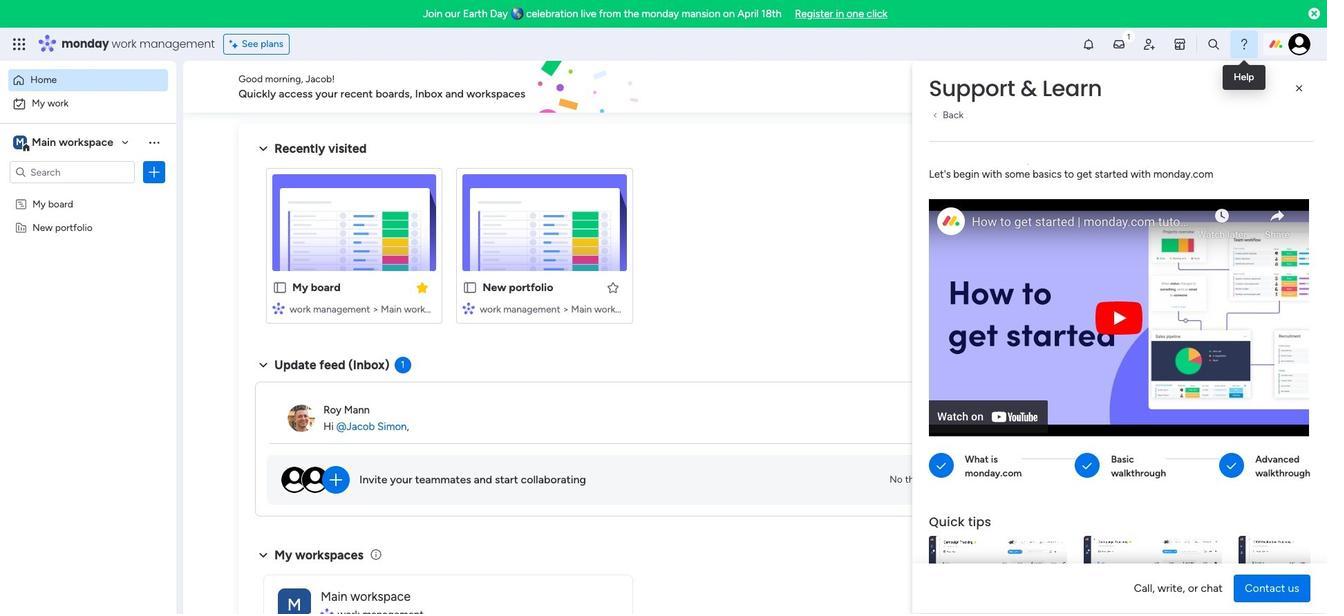 Task type: describe. For each thing, give the bounding box(es) containing it.
remove from favorites image
[[416, 280, 430, 294]]

help center element
[[1058, 424, 1266, 480]]

close recently visited image
[[255, 140, 272, 157]]

1 vertical spatial option
[[8, 93, 168, 115]]

public board image for add to favorites image
[[463, 280, 478, 295]]

see plans image
[[229, 37, 242, 52]]

workspace image
[[278, 588, 311, 614]]

v2 user feedback image
[[1069, 79, 1080, 95]]

component image for public board image corresponding to remove from favorites image
[[272, 302, 285, 314]]

close my workspaces image
[[255, 547, 272, 563]]

options image
[[147, 165, 161, 179]]

Search in workspace field
[[29, 164, 115, 180]]

1 element
[[395, 357, 411, 373]]

jacob simon image
[[1289, 33, 1311, 55]]

templates image image
[[1071, 132, 1253, 228]]



Task type: locate. For each thing, give the bounding box(es) containing it.
1 public board image from the left
[[272, 280, 288, 295]]

component image for public board image related to add to favorites image
[[463, 302, 475, 314]]

1 horizontal spatial public board image
[[463, 280, 478, 295]]

help image
[[1238, 37, 1252, 51]]

invite members image
[[1143, 37, 1157, 51]]

workspace selection element
[[13, 134, 116, 152]]

workspace options image
[[147, 135, 161, 149]]

0 vertical spatial option
[[8, 69, 168, 91]]

public board image
[[272, 280, 288, 295], [463, 280, 478, 295]]

update feed image
[[1113, 37, 1127, 51]]

option
[[8, 69, 168, 91], [8, 93, 168, 115], [0, 191, 176, 194]]

roy mann image
[[288, 405, 315, 432]]

workspace image
[[13, 135, 27, 150]]

add to favorites image
[[606, 280, 620, 294]]

1 image
[[1123, 28, 1136, 44]]

select product image
[[12, 37, 26, 51]]

monday marketplace image
[[1174, 37, 1187, 51]]

1 component image from the left
[[272, 302, 285, 314]]

quick search results list box
[[255, 157, 1025, 340]]

close update feed (inbox) image
[[255, 357, 272, 373]]

notifications image
[[1082, 37, 1096, 51]]

public board image for remove from favorites image
[[272, 280, 288, 295]]

0 horizontal spatial public board image
[[272, 280, 288, 295]]

0 horizontal spatial component image
[[272, 302, 285, 314]]

search everything image
[[1208, 37, 1221, 51]]

2 public board image from the left
[[463, 280, 478, 295]]

component image
[[272, 302, 285, 314], [463, 302, 475, 314]]

list box
[[0, 189, 176, 426]]

2 component image from the left
[[463, 302, 475, 314]]

1 horizontal spatial component image
[[463, 302, 475, 314]]

2 vertical spatial option
[[0, 191, 176, 194]]



Task type: vqa. For each thing, say whether or not it's contained in the screenshot.
second the Status
no



